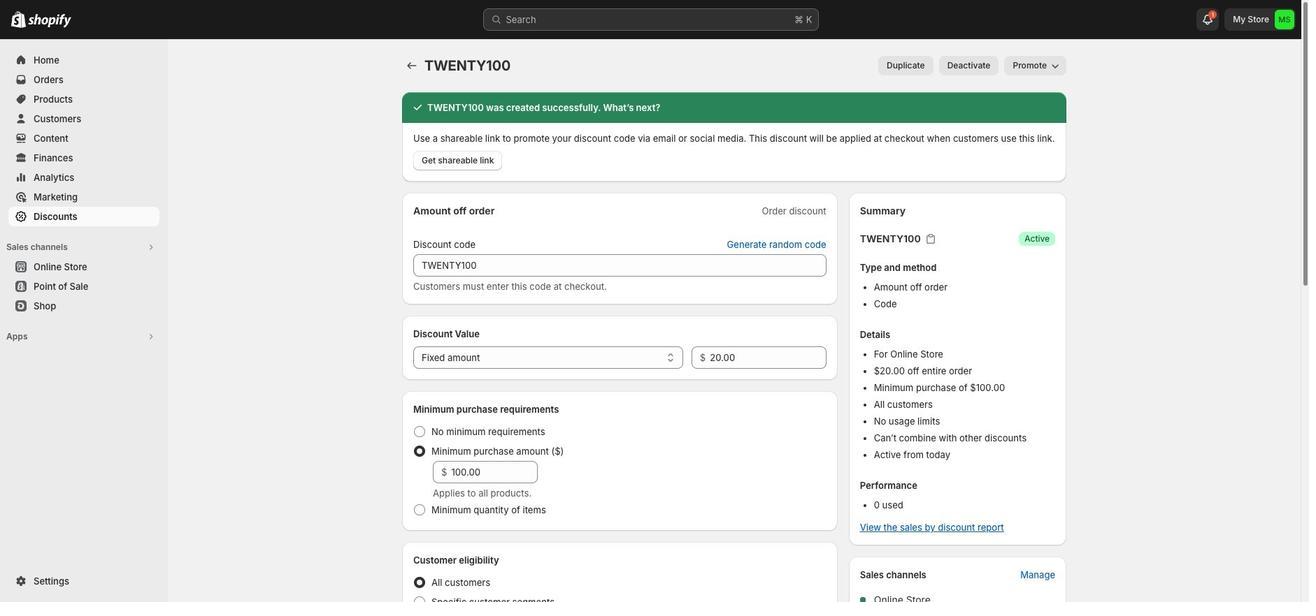 Task type: describe. For each thing, give the bounding box(es) containing it.
my store image
[[1275, 10, 1295, 29]]

1 horizontal spatial shopify image
[[28, 14, 71, 28]]



Task type: locate. For each thing, give the bounding box(es) containing it.
None text field
[[413, 255, 826, 277]]

1 horizontal spatial 0.00 text field
[[710, 347, 826, 369]]

1 vertical spatial 0.00 text field
[[451, 462, 538, 484]]

0.00 text field
[[710, 347, 826, 369], [451, 462, 538, 484]]

0 vertical spatial 0.00 text field
[[710, 347, 826, 369]]

0 horizontal spatial 0.00 text field
[[451, 462, 538, 484]]

shopify image
[[11, 11, 26, 28], [28, 14, 71, 28]]

0 horizontal spatial shopify image
[[11, 11, 26, 28]]



Task type: vqa. For each thing, say whether or not it's contained in the screenshot.
Pick your plan link
no



